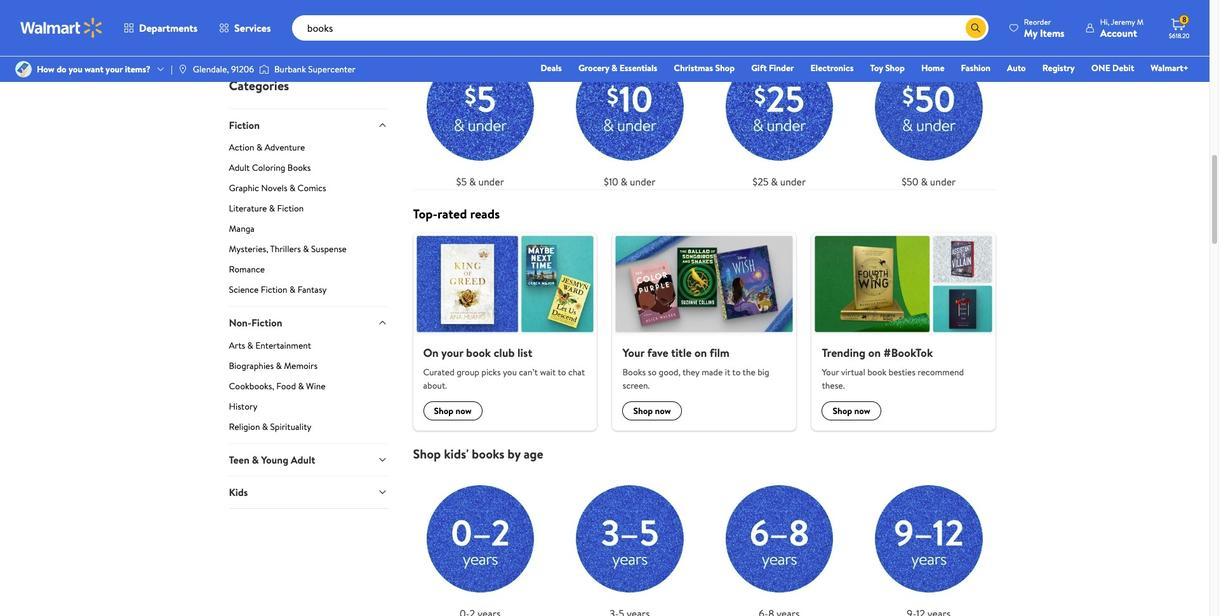Task type: describe. For each thing, give the bounding box(es) containing it.
grocery & essentials
[[579, 62, 658, 74]]

auto link
[[1002, 61, 1032, 75]]

shop inside on your book club list list item
[[434, 405, 454, 417]]

& for $10
[[621, 175, 628, 189]]

services
[[234, 21, 271, 35]]

under for $50 & under
[[931, 175, 956, 189]]

under for $25 & under
[[781, 175, 806, 189]]

picks
[[482, 366, 501, 379]]

memoirs
[[284, 359, 318, 372]]

fiction up arts & entertainment at the left bottom of page
[[251, 316, 282, 330]]

chat
[[568, 366, 585, 379]]

mysteries,
[[229, 243, 268, 255]]

price
[[460, 13, 488, 30]]

club
[[494, 345, 515, 361]]

adult coloring books link
[[229, 161, 388, 179]]

Search search field
[[292, 15, 989, 41]]

services button
[[208, 13, 282, 43]]

under for $10 & under
[[630, 175, 656, 189]]

cookbooks,
[[229, 380, 274, 392]]

so
[[648, 366, 657, 379]]

graphic
[[229, 182, 259, 194]]

pre-
[[250, 28, 267, 41]]

 image for burbank supercenter
[[259, 63, 269, 76]]

& right novels
[[290, 182, 296, 194]]

to for on your book club list
[[558, 366, 566, 379]]

how
[[37, 63, 55, 76]]

auto
[[1008, 62, 1026, 74]]

good,
[[659, 366, 681, 379]]

one debit link
[[1086, 61, 1141, 75]]

science
[[229, 283, 259, 296]]

manga link
[[229, 222, 388, 240]]

history link
[[229, 400, 388, 418]]

departments button
[[113, 13, 208, 43]]

gift finder
[[752, 62, 794, 74]]

christmas
[[674, 62, 713, 74]]

finder
[[769, 62, 794, 74]]

8 $618.20
[[1170, 14, 1190, 40]]

the
[[743, 366, 756, 379]]

curated
[[423, 366, 455, 379]]

jeremy
[[1112, 16, 1136, 27]]

pre-owned books
[[229, 5, 306, 19]]

arts & entertainment
[[229, 339, 311, 352]]

under for $5 & under
[[479, 175, 504, 189]]

list
[[518, 345, 533, 361]]

& left fantasy
[[290, 283, 296, 296]]

virtual
[[842, 366, 866, 379]]

thrillers
[[270, 243, 301, 255]]

gift
[[752, 62, 767, 74]]

kids'
[[444, 445, 469, 462]]

do
[[57, 63, 67, 76]]

toy
[[871, 62, 884, 74]]

suspense
[[311, 243, 347, 255]]

fantasy
[[298, 283, 327, 296]]

shop kids' books by age
[[413, 445, 544, 462]]

& for $25
[[771, 175, 778, 189]]

& left wine
[[298, 380, 304, 392]]

$5
[[456, 175, 467, 189]]

group
[[457, 366, 480, 379]]

one
[[1092, 62, 1111, 74]]

shop left pre-
[[229, 28, 248, 41]]

fashion link
[[956, 61, 997, 75]]

now for on
[[855, 405, 871, 417]]

religion
[[229, 420, 260, 433]]

trending on #booktok list item
[[805, 233, 1004, 431]]

on your book club list curated group picks you can't wait to chat about.
[[423, 345, 585, 392]]

#booktok
[[884, 345, 933, 361]]

hi, jeremy m account
[[1101, 16, 1144, 40]]

1 vertical spatial books
[[472, 445, 505, 462]]

& for literature
[[269, 202, 275, 215]]

manga
[[229, 222, 255, 235]]

list for top-rated reads
[[406, 233, 1004, 431]]

shop now for on
[[833, 405, 871, 417]]

shop pre-owned books link
[[229, 28, 388, 51]]

they
[[683, 366, 700, 379]]

entertainment
[[256, 339, 311, 352]]

books for pre-owned books
[[279, 5, 306, 19]]

shop left price
[[413, 13, 441, 30]]

trending
[[822, 345, 866, 361]]

0 vertical spatial by
[[444, 13, 457, 30]]

electronics
[[811, 62, 854, 74]]

electronics link
[[805, 61, 860, 75]]

toy shop link
[[865, 61, 911, 75]]

literature
[[229, 202, 267, 215]]

0 horizontal spatial your
[[106, 63, 123, 76]]

religion & spirituality
[[229, 420, 312, 433]]

shop now for your
[[434, 405, 472, 417]]

shop inside trending on #booktok list item
[[833, 405, 853, 417]]

shop right toy
[[886, 62, 905, 74]]

& for $5
[[469, 175, 476, 189]]

literature & fiction link
[[229, 202, 388, 220]]

wine
[[306, 380, 326, 392]]

reorder my items
[[1025, 16, 1065, 40]]

age
[[524, 445, 544, 462]]

$50
[[902, 175, 919, 189]]

$10 & under
[[604, 175, 656, 189]]

action
[[229, 141, 255, 154]]

coloring
[[252, 161, 285, 174]]

|
[[171, 63, 173, 76]]

besties
[[889, 366, 916, 379]]

0 horizontal spatial you
[[69, 63, 83, 76]]

biographies
[[229, 359, 274, 372]]

home link
[[916, 61, 951, 75]]

& for religion
[[262, 420, 268, 433]]

grocery
[[579, 62, 610, 74]]

& down manga link
[[303, 243, 309, 255]]

now for your
[[456, 405, 472, 417]]

owned inside "dropdown button"
[[248, 5, 277, 19]]

0 vertical spatial adult
[[229, 161, 250, 174]]

deals
[[541, 62, 562, 74]]

big
[[758, 366, 770, 379]]



Task type: vqa. For each thing, say whether or not it's contained in the screenshot.
the right SHOP NOW
yes



Task type: locate. For each thing, give the bounding box(es) containing it.
to right it
[[733, 366, 741, 379]]

1 horizontal spatial shop now
[[634, 405, 671, 417]]

1 vertical spatial list
[[406, 233, 1004, 431]]

shop pre-owned books
[[229, 28, 317, 41]]

shop now inside trending on #booktok list item
[[833, 405, 871, 417]]

1 horizontal spatial books
[[472, 445, 505, 462]]

 image for how do you want your items?
[[15, 61, 32, 78]]

2 vertical spatial books
[[623, 366, 646, 379]]

shop now down screen.
[[634, 405, 671, 417]]

3 list from the top
[[406, 462, 1004, 616]]

& for grocery
[[612, 62, 618, 74]]

0 vertical spatial your
[[106, 63, 123, 76]]

shop down screen.
[[634, 405, 653, 417]]

owned down pre-owned books
[[267, 28, 292, 41]]

1 vertical spatial you
[[503, 366, 517, 379]]

to inside on your book club list curated group picks you can't wait to chat about.
[[558, 366, 566, 379]]

non-fiction button
[[229, 306, 388, 339]]

on your book club list list item
[[406, 233, 605, 431]]

on inside your fave title on film books so good, they made it to the big screen.
[[695, 345, 707, 361]]

& for biographies
[[276, 359, 282, 372]]

one debit
[[1092, 62, 1135, 74]]

m
[[1138, 16, 1144, 27]]

1 vertical spatial by
[[508, 445, 521, 462]]

now down good,
[[655, 405, 671, 417]]

& for action
[[257, 141, 263, 154]]

1 to from the left
[[558, 366, 566, 379]]

list for shop kids' books by age
[[406, 462, 1004, 616]]

0 vertical spatial books
[[294, 28, 317, 41]]

0 vertical spatial you
[[69, 63, 83, 76]]

by left price
[[444, 13, 457, 30]]

fiction
[[229, 118, 260, 132], [277, 202, 304, 215], [261, 283, 288, 296], [251, 316, 282, 330]]

biographies & memoirs
[[229, 359, 318, 372]]

$50 & under link
[[862, 40, 996, 190]]

books right kids'
[[472, 445, 505, 462]]

your
[[106, 63, 123, 76], [442, 345, 464, 361]]

on left the film
[[695, 345, 707, 361]]

teen & young adult
[[229, 453, 315, 467]]

your inside trending on #booktok your virtual book besties recommend these.
[[822, 366, 839, 379]]

comics
[[298, 182, 326, 194]]

graphic novels & comics
[[229, 182, 326, 194]]

0 vertical spatial list
[[406, 30, 1004, 190]]

0 horizontal spatial  image
[[15, 61, 32, 78]]

2 now from the left
[[655, 405, 671, 417]]

3 under from the left
[[781, 175, 806, 189]]

& inside dropdown button
[[252, 453, 259, 467]]

& for teen
[[252, 453, 259, 467]]

books inside "dropdown button"
[[279, 5, 306, 19]]

1 horizontal spatial on
[[869, 345, 881, 361]]

owned up the services
[[248, 5, 277, 19]]

$618.20
[[1170, 31, 1190, 40]]

1 now from the left
[[456, 405, 472, 417]]

0 horizontal spatial to
[[558, 366, 566, 379]]

$25
[[753, 175, 769, 189]]

items
[[1040, 26, 1065, 40]]

2 shop now from the left
[[634, 405, 671, 417]]

now for fave
[[655, 405, 671, 417]]

 image up categories
[[259, 63, 269, 76]]

fashion
[[962, 62, 991, 74]]

0 horizontal spatial on
[[695, 345, 707, 361]]

shop now down about.
[[434, 405, 472, 417]]

search icon image
[[971, 23, 981, 33]]

0 vertical spatial owned
[[248, 5, 277, 19]]

& up cookbooks, food & wine
[[276, 359, 282, 372]]

book up group
[[466, 345, 491, 361]]

fiction up action
[[229, 118, 260, 132]]

shop inside your fave title on film list item
[[634, 405, 653, 417]]

1 vertical spatial books
[[288, 161, 311, 174]]

book inside trending on #booktok your virtual book besties recommend these.
[[868, 366, 887, 379]]

by left age
[[508, 445, 521, 462]]

adult right young
[[291, 453, 315, 467]]

books down action & adventure link on the top of the page
[[288, 161, 311, 174]]

under inside "link"
[[479, 175, 504, 189]]

2 under from the left
[[630, 175, 656, 189]]

mysteries, thrillers & suspense link
[[229, 243, 388, 261]]

shop by price
[[413, 13, 488, 30]]

want
[[85, 63, 104, 76]]

shop down these.
[[833, 405, 853, 417]]

0 horizontal spatial your
[[623, 345, 645, 361]]

burbank
[[274, 63, 306, 76]]

1 on from the left
[[695, 345, 707, 361]]

you left can't
[[503, 366, 517, 379]]

1 vertical spatial book
[[868, 366, 887, 379]]

1 horizontal spatial now
[[655, 405, 671, 417]]

now inside on your book club list list item
[[456, 405, 472, 417]]

it
[[725, 366, 731, 379]]

book inside on your book club list curated group picks you can't wait to chat about.
[[466, 345, 491, 361]]

1 shop now from the left
[[434, 405, 472, 417]]

2 vertical spatial list
[[406, 462, 1004, 616]]

recommend
[[918, 366, 964, 379]]

1 vertical spatial your
[[822, 366, 839, 379]]

1 horizontal spatial  image
[[259, 63, 269, 76]]

 image
[[178, 64, 188, 74]]

1 under from the left
[[479, 175, 504, 189]]

adventure
[[265, 141, 305, 154]]

& inside "link"
[[469, 175, 476, 189]]

& right $50
[[921, 175, 928, 189]]

1 list from the top
[[406, 30, 1004, 190]]

toy shop
[[871, 62, 905, 74]]

0 horizontal spatial now
[[456, 405, 472, 417]]

registry link
[[1037, 61, 1081, 75]]

cookbooks, food & wine
[[229, 380, 326, 392]]

$10 & under link
[[563, 40, 697, 190]]

& for arts
[[247, 339, 253, 352]]

your inside your fave title on film books so good, they made it to the big screen.
[[623, 345, 645, 361]]

your inside on your book club list curated group picks you can't wait to chat about.
[[442, 345, 464, 361]]

shop now inside your fave title on film list item
[[634, 405, 671, 417]]

book
[[466, 345, 491, 361], [868, 366, 887, 379]]

books inside your fave title on film books so good, they made it to the big screen.
[[623, 366, 646, 379]]

& right "$25"
[[771, 175, 778, 189]]

supercenter
[[308, 63, 356, 76]]

3 shop now from the left
[[833, 405, 871, 417]]

religion & spirituality link
[[229, 420, 388, 443]]

& right teen
[[252, 453, 259, 467]]

trending on #booktok your virtual book besties recommend these.
[[822, 345, 964, 392]]

& right $10 at the top
[[621, 175, 628, 189]]

1 horizontal spatial your
[[822, 366, 839, 379]]

0 horizontal spatial books
[[294, 28, 317, 41]]

on
[[423, 345, 439, 361]]

you right do
[[69, 63, 83, 76]]

kids button
[[229, 476, 388, 508]]

home
[[922, 62, 945, 74]]

romance
[[229, 263, 265, 276]]

0 vertical spatial book
[[466, 345, 491, 361]]

your fave title on film list item
[[605, 233, 805, 431]]

2 horizontal spatial now
[[855, 405, 871, 417]]

now inside trending on #booktok list item
[[855, 405, 871, 417]]

to for your fave title on film
[[733, 366, 741, 379]]

books up the shop pre-owned books
[[279, 5, 306, 19]]

2 horizontal spatial shop now
[[833, 405, 871, 417]]

under right $5
[[479, 175, 504, 189]]

adult down action
[[229, 161, 250, 174]]

1 horizontal spatial adult
[[291, 453, 315, 467]]

to right wait
[[558, 366, 566, 379]]

about.
[[423, 379, 447, 392]]

books up burbank supercenter
[[294, 28, 317, 41]]

non-fiction
[[229, 316, 282, 330]]

action & adventure link
[[229, 141, 388, 159]]

shop right christmas
[[716, 62, 735, 74]]

categories
[[229, 77, 289, 94]]

book right virtual
[[868, 366, 887, 379]]

on inside trending on #booktok your virtual book besties recommend these.
[[869, 345, 881, 361]]

0 horizontal spatial by
[[444, 13, 457, 30]]

 image
[[15, 61, 32, 78], [259, 63, 269, 76]]

Walmart Site-Wide search field
[[292, 15, 989, 41]]

under right $10 at the top
[[630, 175, 656, 189]]

teen
[[229, 453, 250, 467]]

walmart image
[[20, 18, 103, 38]]

$25 & under
[[753, 175, 806, 189]]

biographies & memoirs link
[[229, 359, 388, 377]]

shop now for fave
[[634, 405, 671, 417]]

essentials
[[620, 62, 658, 74]]

list containing $5 & under
[[406, 30, 1004, 190]]

0 horizontal spatial adult
[[229, 161, 250, 174]]

young
[[261, 453, 289, 467]]

your right on
[[442, 345, 464, 361]]

your left fave
[[623, 345, 645, 361]]

 image left how
[[15, 61, 32, 78]]

rated
[[438, 205, 467, 223]]

0 horizontal spatial shop now
[[434, 405, 472, 417]]

pre-
[[229, 5, 248, 19]]

1 horizontal spatial book
[[868, 366, 887, 379]]

shop now down these.
[[833, 405, 871, 417]]

2 to from the left
[[733, 366, 741, 379]]

3 now from the left
[[855, 405, 871, 417]]

on right trending
[[869, 345, 881, 361]]

& inside 'link'
[[771, 175, 778, 189]]

&
[[612, 62, 618, 74], [257, 141, 263, 154], [469, 175, 476, 189], [621, 175, 628, 189], [771, 175, 778, 189], [921, 175, 928, 189], [290, 182, 296, 194], [269, 202, 275, 215], [303, 243, 309, 255], [290, 283, 296, 296], [247, 339, 253, 352], [276, 359, 282, 372], [298, 380, 304, 392], [262, 420, 268, 433], [252, 453, 259, 467]]

1 horizontal spatial by
[[508, 445, 521, 462]]

shop now
[[434, 405, 472, 417], [634, 405, 671, 417], [833, 405, 871, 417]]

novels
[[261, 182, 288, 194]]

now down virtual
[[855, 405, 871, 417]]

1 vertical spatial owned
[[267, 28, 292, 41]]

now down group
[[456, 405, 472, 417]]

fiction right science
[[261, 283, 288, 296]]

on
[[695, 345, 707, 361], [869, 345, 881, 361]]

& right $5
[[469, 175, 476, 189]]

& right religion
[[262, 420, 268, 433]]

history
[[229, 400, 258, 413]]

literature & fiction
[[229, 202, 304, 215]]

fiction down "graphic novels & comics"
[[277, 202, 304, 215]]

action & adventure
[[229, 141, 305, 154]]

film
[[710, 345, 730, 361]]

list for shop by price
[[406, 30, 1004, 190]]

2 on from the left
[[869, 345, 881, 361]]

science fiction & fantasy link
[[229, 283, 388, 306]]

your right want
[[106, 63, 123, 76]]

1 horizontal spatial you
[[503, 366, 517, 379]]

burbank supercenter
[[274, 63, 356, 76]]

under inside 'link'
[[781, 175, 806, 189]]

& right 'grocery'
[[612, 62, 618, 74]]

$25 & under link
[[712, 40, 847, 190]]

& right the arts at the bottom of page
[[247, 339, 253, 352]]

shop down about.
[[434, 405, 454, 417]]

shop left kids'
[[413, 445, 441, 462]]

& for $50
[[921, 175, 928, 189]]

shop now inside on your book club list list item
[[434, 405, 472, 417]]

fiction button
[[229, 108, 388, 141]]

4 under from the left
[[931, 175, 956, 189]]

your up these.
[[822, 366, 839, 379]]

christmas shop link
[[669, 61, 741, 75]]

shop
[[413, 13, 441, 30], [229, 28, 248, 41], [716, 62, 735, 74], [886, 62, 905, 74], [434, 405, 454, 417], [634, 405, 653, 417], [833, 405, 853, 417], [413, 445, 441, 462]]

1 horizontal spatial your
[[442, 345, 464, 361]]

hi,
[[1101, 16, 1110, 27]]

books for adult coloring books
[[288, 161, 311, 174]]

1 vertical spatial your
[[442, 345, 464, 361]]

& down novels
[[269, 202, 275, 215]]

0 vertical spatial your
[[623, 345, 645, 361]]

0 vertical spatial books
[[279, 5, 306, 19]]

food
[[276, 380, 296, 392]]

adult inside dropdown button
[[291, 453, 315, 467]]

science fiction & fantasy
[[229, 283, 327, 296]]

you inside on your book club list curated group picks you can't wait to chat about.
[[503, 366, 517, 379]]

books up screen.
[[623, 366, 646, 379]]

91206
[[231, 63, 254, 76]]

0 horizontal spatial book
[[466, 345, 491, 361]]

list containing on your book club list
[[406, 233, 1004, 431]]

under right "$25"
[[781, 175, 806, 189]]

list
[[406, 30, 1004, 190], [406, 233, 1004, 431], [406, 462, 1004, 616]]

to inside your fave title on film books so good, they made it to the big screen.
[[733, 366, 741, 379]]

screen.
[[623, 379, 650, 392]]

under right $50
[[931, 175, 956, 189]]

1 horizontal spatial to
[[733, 366, 741, 379]]

adult coloring books
[[229, 161, 311, 174]]

2 list from the top
[[406, 233, 1004, 431]]

can't
[[519, 366, 538, 379]]

& right action
[[257, 141, 263, 154]]

$10
[[604, 175, 619, 189]]

1 vertical spatial adult
[[291, 453, 315, 467]]

now inside your fave title on film list item
[[655, 405, 671, 417]]

walmart+ link
[[1146, 61, 1195, 75]]



